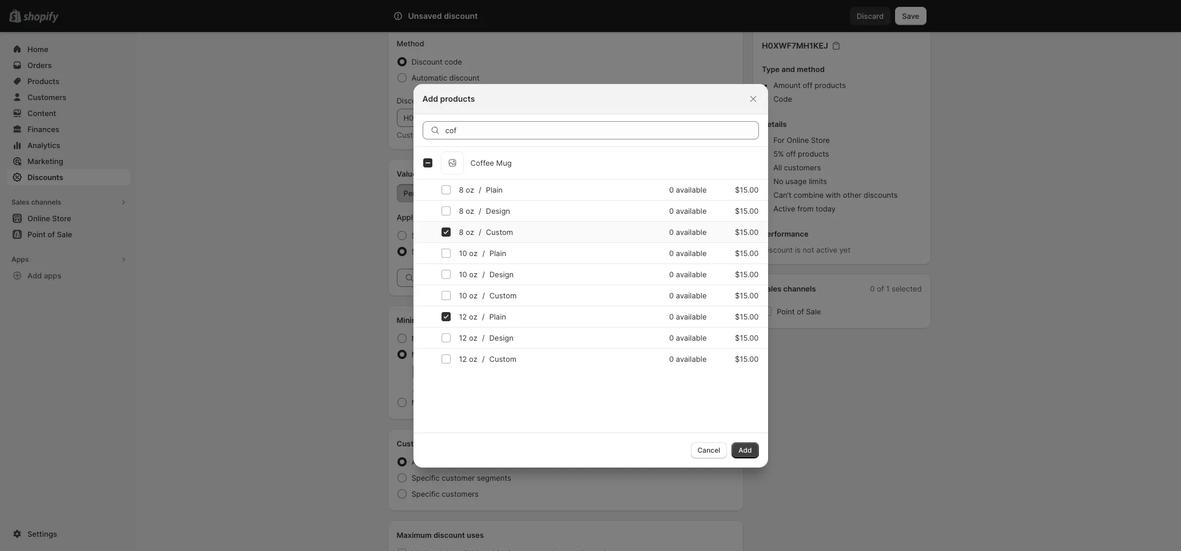 Task type: locate. For each thing, give the bounding box(es) containing it.
8 available from the top
[[676, 333, 707, 343]]

2 specific from the top
[[412, 247, 440, 256]]

8 oz
[[459, 185, 474, 194], [459, 206, 474, 215], [459, 228, 474, 237]]

apps button
[[7, 252, 130, 268]]

amount up code
[[774, 81, 801, 90]]

1 vertical spatial customers
[[422, 458, 459, 467]]

to right only in the bottom of the page
[[458, 385, 465, 394]]

minimum up minimum
[[397, 316, 430, 325]]

1 vertical spatial sales
[[762, 284, 782, 294]]

custom right the collections
[[486, 228, 513, 237]]

8 oz for custom
[[459, 228, 474, 237]]

0 vertical spatial plain
[[486, 185, 503, 194]]

2 vertical spatial discount
[[434, 531, 465, 540]]

minimum for minimum quantity of items
[[412, 398, 444, 408]]

discount for automatic
[[450, 73, 480, 82]]

0 horizontal spatial sales
[[11, 198, 29, 207]]

off inside amount off products code
[[803, 81, 813, 90]]

sales channels down discounts
[[11, 198, 61, 207]]

10 for plain
[[459, 249, 467, 258]]

3 8 oz from the top
[[459, 228, 474, 237]]

3 available from the top
[[676, 228, 707, 237]]

customers
[[785, 163, 821, 172], [422, 458, 459, 467], [442, 490, 479, 499]]

7 $15.00 from the top
[[736, 312, 759, 321]]

10
[[459, 249, 467, 258], [459, 270, 467, 279], [459, 291, 467, 300]]

discounts
[[27, 173, 63, 182]]

1 vertical spatial 10 oz
[[459, 270, 478, 279]]

1 horizontal spatial selected
[[892, 284, 922, 294]]

discount code down automatic
[[397, 96, 448, 105]]

0 vertical spatial amount
[[479, 189, 506, 198]]

7 available from the top
[[676, 312, 707, 321]]

Search products text field
[[446, 121, 759, 139]]

2 vertical spatial 8
[[459, 228, 464, 237]]

channels inside button
[[31, 198, 61, 207]]

0 vertical spatial 8
[[459, 185, 464, 194]]

2 12 oz from the top
[[459, 333, 478, 343]]

1 10 from the top
[[459, 249, 467, 258]]

10 oz for custom
[[459, 291, 478, 300]]

2 horizontal spatial add
[[739, 446, 752, 455]]

add right cancel
[[739, 446, 752, 455]]

selected for 1
[[892, 284, 922, 294]]

2 vertical spatial customers
[[442, 490, 479, 499]]

0 vertical spatial 8 oz
[[459, 185, 474, 194]]

1 vertical spatial amount
[[480, 350, 507, 359]]

1 horizontal spatial of
[[797, 307, 804, 317]]

1 12 oz from the top
[[459, 312, 478, 321]]

for online store 5% off products all customers no usage limits can't combine with other discounts active from today
[[774, 136, 898, 213]]

specific for specific products
[[412, 247, 440, 256]]

8 oz down coffee
[[459, 185, 474, 194]]

8 oz down fixed
[[459, 206, 474, 215]]

applies left only in the bottom of the page
[[413, 385, 439, 394]]

discount down performance
[[762, 246, 793, 255]]

specific for specific collections
[[412, 231, 440, 240]]

of
[[877, 284, 885, 294], [797, 307, 804, 317], [476, 398, 484, 408]]

off
[[427, 18, 437, 27], [803, 81, 813, 90], [787, 149, 796, 159]]

3 $15.00 from the top
[[736, 228, 759, 237]]

12 oz for plain
[[459, 312, 478, 321]]

1 horizontal spatial to
[[458, 385, 465, 394]]

plain right specific products on the left top of page
[[490, 249, 507, 258]]

0 vertical spatial 12
[[459, 312, 467, 321]]

no left minimum
[[412, 334, 422, 343]]

3 0 available from the top
[[670, 228, 707, 237]]

0 vertical spatial amount
[[397, 18, 425, 27]]

0 horizontal spatial no
[[412, 334, 422, 343]]

0 vertical spatial 12 oz
[[459, 312, 478, 321]]

0 horizontal spatial sales channels
[[11, 198, 61, 207]]

0 available
[[670, 185, 707, 194], [670, 206, 707, 215], [670, 228, 707, 237], [670, 249, 707, 258], [670, 270, 707, 279], [670, 291, 707, 300], [670, 312, 707, 321], [670, 333, 707, 343], [670, 355, 707, 364]]

8 down fixed
[[459, 206, 464, 215]]

1 vertical spatial no
[[412, 334, 422, 343]]

channels down discounts
[[31, 198, 61, 207]]

2 vertical spatial custom
[[490, 355, 517, 364]]

0 vertical spatial all
[[774, 163, 782, 172]]

add down automatic
[[423, 94, 438, 103]]

1 vertical spatial 8
[[459, 206, 464, 215]]

2 vertical spatial design
[[490, 333, 514, 343]]

amount inside amount off products code
[[774, 81, 801, 90]]

code up automatic discount
[[445, 57, 462, 66]]

selected up the items
[[467, 385, 497, 394]]

0 horizontal spatial off
[[427, 18, 437, 27]]

1 vertical spatial 12
[[459, 333, 467, 343]]

discount left uses
[[434, 531, 465, 540]]

minimum for minimum purchase amount ($)
[[412, 350, 444, 359]]

0 vertical spatial of
[[877, 284, 885, 294]]

10 for custom
[[459, 291, 467, 300]]

3 12 oz from the top
[[459, 355, 478, 364]]

sales channels
[[11, 198, 61, 207], [762, 284, 816, 294]]

sales down discounts
[[11, 198, 29, 207]]

off for amount off products code
[[803, 81, 813, 90]]

2 10 from the top
[[459, 270, 467, 279]]

off right 5%
[[787, 149, 796, 159]]

1
[[887, 284, 890, 294]]

add inside button
[[27, 271, 42, 280]]

3 8 from the top
[[459, 228, 464, 237]]

segments
[[477, 474, 512, 483]]

requirements for no minimum requirements
[[458, 334, 504, 343]]

10 up minimum purchase requirements
[[459, 291, 467, 300]]

2 vertical spatial minimum
[[412, 398, 444, 408]]

0 vertical spatial to
[[425, 213, 433, 222]]

sale
[[807, 307, 822, 317]]

0 vertical spatial purchase
[[432, 316, 465, 325]]

purchase down no minimum requirements
[[446, 350, 478, 359]]

apps
[[11, 255, 29, 264]]

purchase
[[432, 316, 465, 325], [446, 350, 478, 359]]

fixed
[[458, 189, 477, 198]]

selected right 1 on the right of the page
[[892, 284, 922, 294]]

0 vertical spatial no
[[774, 177, 784, 186]]

0 vertical spatial sales channels
[[11, 198, 61, 207]]

1 vertical spatial custom
[[490, 291, 517, 300]]

discount down automatic
[[397, 96, 428, 105]]

plain
[[486, 185, 503, 194], [490, 249, 507, 258], [490, 312, 506, 321]]

1 vertical spatial selected
[[467, 385, 497, 394]]

1 vertical spatial amount
[[774, 81, 801, 90]]

1 vertical spatial to
[[458, 385, 465, 394]]

all down 5%
[[774, 163, 782, 172]]

0 vertical spatial sales
[[11, 198, 29, 207]]

1 vertical spatial discount
[[397, 96, 428, 105]]

limits
[[809, 177, 828, 186]]

discount up add products
[[450, 73, 480, 82]]

1 vertical spatial channels
[[784, 284, 816, 294]]

plain down coffee mug at the top left of page
[[486, 185, 503, 194]]

0 vertical spatial discount code
[[412, 57, 462, 66]]

1 vertical spatial minimum
[[412, 350, 444, 359]]

1 10 oz from the top
[[459, 249, 478, 258]]

1 vertical spatial discount
[[450, 73, 480, 82]]

sales channels up point
[[762, 284, 816, 294]]

for
[[774, 136, 785, 145]]

can't
[[774, 191, 792, 200]]

0 horizontal spatial all
[[412, 458, 420, 467]]

applies down percentage
[[397, 213, 423, 222]]

2 vertical spatial 8 oz
[[459, 228, 474, 237]]

to down percentage
[[425, 213, 433, 222]]

10 oz down the collections
[[459, 249, 478, 258]]

12 up minimum purchase amount ($)
[[459, 333, 467, 343]]

0 vertical spatial channels
[[31, 198, 61, 207]]

12 down no minimum requirements
[[459, 355, 467, 364]]

add left apps
[[27, 271, 42, 280]]

custom for 8 oz
[[486, 228, 513, 237]]

5%
[[774, 149, 784, 159]]

2 vertical spatial plain
[[490, 312, 506, 321]]

custom up minimum purchase requirements
[[490, 291, 517, 300]]

no up can't
[[774, 177, 784, 186]]

2 horizontal spatial off
[[803, 81, 813, 90]]

1 horizontal spatial off
[[787, 149, 796, 159]]

specific customers
[[412, 490, 479, 499]]

10 oz up minimum purchase requirements
[[459, 291, 478, 300]]

amount right fixed
[[479, 189, 506, 198]]

0 vertical spatial customers
[[785, 163, 821, 172]]

1 vertical spatial purchase
[[446, 350, 478, 359]]

customers for specific customers
[[442, 490, 479, 499]]

sales channels inside the sales channels button
[[11, 198, 61, 207]]

purchase up minimum
[[432, 316, 465, 325]]

0 vertical spatial applies
[[397, 213, 423, 222]]

specific customer segments
[[412, 474, 512, 483]]

0 horizontal spatial of
[[476, 398, 484, 408]]

3 12 from the top
[[459, 355, 467, 364]]

8 for plain
[[459, 185, 464, 194]]

1 vertical spatial 12 oz
[[459, 333, 478, 343]]

not
[[803, 246, 815, 255]]

1 vertical spatial discount code
[[397, 96, 448, 105]]

10 down specific products on the left top of page
[[459, 270, 467, 279]]

sales channels button
[[7, 195, 130, 211]]

of left 1 on the right of the page
[[877, 284, 885, 294]]

discounts link
[[7, 169, 130, 185]]

minimum for minimum purchase requirements
[[397, 316, 430, 325]]

amount
[[397, 18, 425, 27], [774, 81, 801, 90]]

of for 1
[[877, 284, 885, 294]]

selected
[[892, 284, 922, 294], [467, 385, 497, 394]]

generate button
[[688, 109, 735, 127]]

8 $15.00 from the top
[[736, 333, 759, 343]]

channels up point of sale
[[784, 284, 816, 294]]

discount code
[[412, 57, 462, 66], [397, 96, 448, 105]]

2 vertical spatial 12
[[459, 355, 467, 364]]

2 vertical spatial code
[[492, 130, 510, 140]]

0 horizontal spatial amount
[[397, 18, 425, 27]]

1 horizontal spatial add
[[423, 94, 438, 103]]

0 vertical spatial discount
[[444, 11, 478, 21]]

2 horizontal spatial of
[[877, 284, 885, 294]]

0 vertical spatial off
[[427, 18, 437, 27]]

2 vertical spatial 10
[[459, 291, 467, 300]]

12 oz down no minimum requirements
[[459, 355, 478, 364]]

2 vertical spatial add
[[739, 446, 752, 455]]

of for sale
[[797, 307, 804, 317]]

4 $15.00 from the top
[[736, 249, 759, 258]]

discount
[[444, 11, 478, 21], [450, 73, 480, 82], [434, 531, 465, 540]]

0 vertical spatial 10
[[459, 249, 467, 258]]

1 vertical spatial 10
[[459, 270, 467, 279]]

amount for amount off products
[[397, 18, 425, 27]]

4 available from the top
[[676, 249, 707, 258]]

5 available from the top
[[676, 270, 707, 279]]

0 vertical spatial design
[[486, 206, 510, 215]]

requirements up no minimum requirements
[[467, 316, 515, 325]]

oz
[[466, 185, 474, 194], [466, 206, 474, 215], [466, 228, 474, 237], [469, 249, 478, 258], [469, 270, 478, 279], [469, 291, 478, 300], [469, 312, 478, 321], [469, 333, 478, 343], [469, 355, 478, 364]]

products inside for online store 5% off products all customers no usage limits can't combine with other discounts active from today
[[798, 149, 830, 159]]

all down customer
[[412, 458, 420, 467]]

0 vertical spatial add
[[423, 94, 438, 103]]

2 8 from the top
[[459, 206, 464, 215]]

browse
[[702, 274, 728, 283]]

discount up automatic
[[412, 57, 443, 66]]

browse button
[[695, 269, 735, 287]]

at
[[512, 130, 519, 140]]

0 horizontal spatial channels
[[31, 198, 61, 207]]

1 12 from the top
[[459, 312, 467, 321]]

2 10 oz from the top
[[459, 270, 478, 279]]

4 specific from the top
[[412, 490, 440, 499]]

products.
[[499, 385, 532, 394]]

1 vertical spatial 8 oz
[[459, 206, 474, 215]]

available
[[676, 185, 707, 194], [676, 206, 707, 215], [676, 228, 707, 237], [676, 249, 707, 258], [676, 270, 707, 279], [676, 291, 707, 300], [676, 312, 707, 321], [676, 333, 707, 343], [676, 355, 707, 364]]

of left the items
[[476, 398, 484, 408]]

1 horizontal spatial amount
[[774, 81, 801, 90]]

sales up point
[[762, 284, 782, 294]]

2 0 available from the top
[[670, 206, 707, 215]]

2 available from the top
[[676, 206, 707, 215]]

all
[[774, 163, 782, 172], [412, 458, 420, 467]]

applies only to selected products.
[[413, 385, 532, 394]]

10 oz down specific products on the left top of page
[[459, 270, 478, 279]]

sales
[[11, 198, 29, 207], [762, 284, 782, 294]]

add inside button
[[739, 446, 752, 455]]

0 vertical spatial selected
[[892, 284, 922, 294]]

12 oz
[[459, 312, 478, 321], [459, 333, 478, 343], [459, 355, 478, 364]]

1 specific from the top
[[412, 231, 440, 240]]

1 horizontal spatial all
[[774, 163, 782, 172]]

customer eligibility
[[397, 440, 467, 449]]

off down the method
[[803, 81, 813, 90]]

code down automatic discount
[[430, 96, 448, 105]]

minimum down only in the bottom of the page
[[412, 398, 444, 408]]

code left at
[[492, 130, 510, 140]]

oz up specific products on the left top of page
[[466, 228, 474, 237]]

2 vertical spatial 12 oz
[[459, 355, 478, 364]]

1 8 oz from the top
[[459, 185, 474, 194]]

customers up usage
[[785, 163, 821, 172]]

12 oz up minimum purchase amount ($)
[[459, 333, 478, 343]]

discount code up automatic
[[412, 57, 462, 66]]

12 oz for design
[[459, 333, 478, 343]]

requirements up minimum purchase amount ($)
[[458, 334, 504, 343]]

plain for 12 oz
[[490, 312, 506, 321]]

minimum down minimum
[[412, 350, 444, 359]]

add
[[423, 94, 438, 103], [27, 271, 42, 280], [739, 446, 752, 455]]

3 10 from the top
[[459, 291, 467, 300]]

1 horizontal spatial sales channels
[[762, 284, 816, 294]]

no
[[774, 177, 784, 186], [412, 334, 422, 343]]

1 vertical spatial off
[[803, 81, 813, 90]]

enter
[[457, 130, 475, 140]]

10 down the collections
[[459, 249, 467, 258]]

add for add products
[[423, 94, 438, 103]]

1 vertical spatial design
[[490, 270, 514, 279]]

1 8 from the top
[[459, 185, 464, 194]]

collections
[[442, 231, 480, 240]]

12 up no minimum requirements
[[459, 312, 467, 321]]

customers down customer eligibility
[[422, 458, 459, 467]]

$15.00
[[736, 185, 759, 194], [736, 206, 759, 215], [736, 228, 759, 237], [736, 249, 759, 258], [736, 270, 759, 279], [736, 291, 759, 300], [736, 312, 759, 321], [736, 333, 759, 343], [736, 355, 759, 364]]

8 for custom
[[459, 228, 464, 237]]

0 vertical spatial custom
[[486, 228, 513, 237]]

details
[[762, 120, 787, 129]]

2 8 oz from the top
[[459, 206, 474, 215]]

plain up no minimum requirements
[[490, 312, 506, 321]]

3 10 oz from the top
[[459, 291, 478, 300]]

oz up no minimum requirements
[[469, 312, 478, 321]]

0 vertical spatial minimum
[[397, 316, 430, 325]]

0
[[670, 185, 674, 194], [670, 206, 674, 215], [670, 228, 674, 237], [670, 249, 674, 258], [670, 270, 674, 279], [871, 284, 875, 294], [670, 291, 674, 300], [670, 312, 674, 321], [670, 333, 674, 343], [670, 355, 674, 364]]

of left the sale
[[797, 307, 804, 317]]

1 vertical spatial add
[[27, 271, 42, 280]]

add products
[[423, 94, 475, 103]]

8 oz up specific products on the left top of page
[[459, 228, 474, 237]]

with
[[826, 191, 841, 200]]

all customers
[[412, 458, 459, 467]]

1 vertical spatial applies
[[413, 385, 439, 394]]

0 vertical spatial requirements
[[467, 316, 515, 325]]

point
[[777, 307, 795, 317]]

8
[[459, 185, 464, 194], [459, 206, 464, 215], [459, 228, 464, 237]]

1 vertical spatial requirements
[[458, 334, 504, 343]]

7 0 available from the top
[[670, 312, 707, 321]]

amount left ($) at bottom left
[[480, 350, 507, 359]]

3 specific from the top
[[412, 474, 440, 483]]

0 vertical spatial 10 oz
[[459, 249, 478, 258]]

1 vertical spatial plain
[[490, 249, 507, 258]]

8 up specific products on the left top of page
[[459, 228, 464, 237]]

maximum discount uses
[[397, 531, 484, 540]]

oz down specific products on the left top of page
[[469, 270, 478, 279]]

10 oz
[[459, 249, 478, 258], [459, 270, 478, 279], [459, 291, 478, 300]]

2 12 from the top
[[459, 333, 467, 343]]

custom up products.
[[490, 355, 517, 364]]

design for 10 oz
[[490, 270, 514, 279]]

amount inside button
[[479, 189, 506, 198]]

code
[[445, 57, 462, 66], [430, 96, 448, 105], [492, 130, 510, 140]]

8 oz for plain
[[459, 185, 474, 194]]

unsaved discount
[[408, 11, 478, 21]]

8 right percentage
[[459, 185, 464, 194]]

oz down no minimum requirements
[[469, 355, 478, 364]]

1 $15.00 from the top
[[736, 185, 759, 194]]

2 vertical spatial off
[[787, 149, 796, 159]]

1 vertical spatial all
[[412, 458, 420, 467]]

10 oz for plain
[[459, 249, 478, 258]]

amount up method
[[397, 18, 425, 27]]

1 horizontal spatial no
[[774, 177, 784, 186]]

12 for plain
[[459, 312, 467, 321]]

custom for 12 oz
[[490, 355, 517, 364]]

customers for all customers
[[422, 458, 459, 467]]

0 horizontal spatial add
[[27, 271, 42, 280]]

1 vertical spatial of
[[797, 307, 804, 317]]

12 for custom
[[459, 355, 467, 364]]

discount right unsaved
[[444, 11, 478, 21]]

($)
[[509, 350, 519, 359]]

9 0 available from the top
[[670, 355, 707, 364]]

off left "search"
[[427, 18, 437, 27]]

discount
[[412, 57, 443, 66], [397, 96, 428, 105], [762, 246, 793, 255]]

12 oz up no minimum requirements
[[459, 312, 478, 321]]

products inside add products "dialog"
[[440, 94, 475, 103]]

0 horizontal spatial selected
[[467, 385, 497, 394]]

products
[[439, 18, 472, 27], [815, 81, 846, 90], [440, 94, 475, 103], [798, 149, 830, 159], [442, 247, 473, 256]]

customers down specific customer segments
[[442, 490, 479, 499]]



Task type: vqa. For each thing, say whether or not it's contained in the screenshot.


Task type: describe. For each thing, give the bounding box(es) containing it.
from
[[798, 204, 814, 213]]

oz down fixed
[[466, 206, 474, 215]]

sales inside button
[[11, 198, 29, 207]]

applies to
[[397, 213, 433, 222]]

amount for amount off products code
[[774, 81, 801, 90]]

online
[[787, 136, 810, 145]]

2 $15.00 from the top
[[736, 206, 759, 215]]

point of sale
[[777, 307, 822, 317]]

no inside for online store 5% off products all customers no usage limits can't combine with other discounts active from today
[[774, 177, 784, 186]]

eligibility
[[434, 440, 467, 449]]

0 of 1 selected
[[871, 284, 922, 294]]

method
[[797, 65, 825, 74]]

specific products
[[412, 247, 473, 256]]

all inside for online store 5% off products all customers no usage limits can't combine with other discounts active from today
[[774, 163, 782, 172]]

customers must enter this code at checkout.
[[397, 130, 555, 140]]

active
[[817, 246, 838, 255]]

8 0 available from the top
[[670, 333, 707, 343]]

usage
[[786, 177, 807, 186]]

search button
[[425, 7, 757, 25]]

store
[[812, 136, 830, 145]]

apps
[[44, 271, 61, 280]]

10 oz for design
[[459, 270, 478, 279]]

design for 8 oz
[[486, 206, 510, 215]]

6 available from the top
[[676, 291, 707, 300]]

discounts
[[864, 191, 898, 200]]

only
[[441, 385, 456, 394]]

add button
[[732, 443, 759, 459]]

add apps
[[27, 271, 61, 280]]

specific for specific customers
[[412, 490, 440, 499]]

1 horizontal spatial channels
[[784, 284, 816, 294]]

8 oz for design
[[459, 206, 474, 215]]

purchase for requirements
[[432, 316, 465, 325]]

products inside amount off products code
[[815, 81, 846, 90]]

9 available from the top
[[676, 355, 707, 364]]

yet
[[840, 246, 851, 255]]

specific for specific customer segments
[[412, 474, 440, 483]]

9 $15.00 from the top
[[736, 355, 759, 364]]

6 0 available from the top
[[670, 291, 707, 300]]

customers inside for online store 5% off products all customers no usage limits can't combine with other discounts active from today
[[785, 163, 821, 172]]

1 horizontal spatial sales
[[762, 284, 782, 294]]

code
[[774, 94, 793, 104]]

performance
[[762, 230, 809, 239]]

plain for 10 oz
[[490, 249, 507, 258]]

generate
[[695, 113, 728, 122]]

active
[[774, 204, 796, 213]]

h0xwf7mh1kej
[[762, 41, 829, 50]]

settings
[[27, 530, 57, 539]]

add products dialog
[[0, 84, 1182, 468]]

minimum quantity of items
[[412, 398, 505, 408]]

off for amount off products
[[427, 18, 437, 27]]

save button
[[896, 7, 927, 25]]

1 0 available from the top
[[670, 185, 707, 194]]

discount is not active yet
[[762, 246, 851, 255]]

uses
[[467, 531, 484, 540]]

discount for unsaved
[[444, 11, 478, 21]]

0 horizontal spatial to
[[425, 213, 433, 222]]

off inside for online store 5% off products all customers no usage limits can't combine with other discounts active from today
[[787, 149, 796, 159]]

12 for design
[[459, 333, 467, 343]]

oz down coffee
[[466, 185, 474, 194]]

coffee mug
[[471, 158, 512, 167]]

oz up minimum purchase amount ($)
[[469, 333, 478, 343]]

home link
[[7, 41, 130, 57]]

0 vertical spatial code
[[445, 57, 462, 66]]

discount for maximum
[[434, 531, 465, 540]]

1 vertical spatial code
[[430, 96, 448, 105]]

cancel
[[698, 446, 721, 455]]

0 vertical spatial discount
[[412, 57, 443, 66]]

percentage button
[[397, 184, 451, 203]]

6 $15.00 from the top
[[736, 291, 759, 300]]

type
[[762, 65, 780, 74]]

fixed amount
[[458, 189, 506, 198]]

selected for to
[[467, 385, 497, 394]]

8 for design
[[459, 206, 464, 215]]

customers
[[397, 130, 435, 140]]

minimum purchase requirements
[[397, 316, 515, 325]]

automatic
[[412, 73, 448, 82]]

is
[[796, 246, 801, 255]]

value
[[397, 169, 417, 179]]

applies for applies to
[[397, 213, 423, 222]]

5 0 available from the top
[[670, 270, 707, 279]]

today
[[816, 204, 836, 213]]

oz down the collections
[[469, 249, 478, 258]]

settings link
[[7, 527, 130, 543]]

5 $15.00 from the top
[[736, 270, 759, 279]]

specific collections
[[412, 231, 480, 240]]

plain for 8 oz
[[486, 185, 503, 194]]

applies for applies only to selected products.
[[413, 385, 439, 394]]

2 vertical spatial discount
[[762, 246, 793, 255]]

1 vertical spatial sales channels
[[762, 284, 816, 294]]

maximum
[[397, 531, 432, 540]]

4 0 available from the top
[[670, 249, 707, 258]]

other
[[843, 191, 862, 200]]

fixed amount button
[[451, 184, 513, 203]]

mug
[[497, 158, 512, 167]]

combine
[[794, 191, 824, 200]]

minimum purchase amount ($)
[[412, 350, 519, 359]]

12 oz for custom
[[459, 355, 478, 364]]

checkout.
[[521, 130, 555, 140]]

shopify image
[[23, 12, 59, 23]]

10 for design
[[459, 270, 467, 279]]

percentage
[[404, 189, 445, 198]]

2 vertical spatial of
[[476, 398, 484, 408]]

customer
[[442, 474, 475, 483]]

search
[[444, 11, 468, 21]]

items
[[486, 398, 505, 408]]

custom for 10 oz
[[490, 291, 517, 300]]

add apps button
[[7, 268, 130, 284]]

oz up minimum purchase requirements
[[469, 291, 478, 300]]

cancel button
[[691, 443, 728, 459]]

discard
[[857, 11, 884, 21]]

discard button
[[850, 7, 891, 25]]

amount off products
[[397, 18, 472, 27]]

type and method
[[762, 65, 825, 74]]

automatic discount
[[412, 73, 480, 82]]

unsaved
[[408, 11, 442, 21]]

requirements for minimum purchase requirements
[[467, 316, 515, 325]]

save
[[903, 11, 920, 21]]

must
[[437, 130, 455, 140]]

amount off products code
[[774, 81, 846, 104]]

no minimum requirements
[[412, 334, 504, 343]]

minimum
[[424, 334, 456, 343]]

home
[[27, 45, 48, 54]]

method
[[397, 39, 424, 48]]

design for 12 oz
[[490, 333, 514, 343]]

1 available from the top
[[676, 185, 707, 194]]

add for add apps
[[27, 271, 42, 280]]

coffee
[[471, 158, 494, 167]]

purchase for amount
[[446, 350, 478, 359]]

this
[[477, 130, 490, 140]]

quantity
[[446, 398, 474, 408]]



